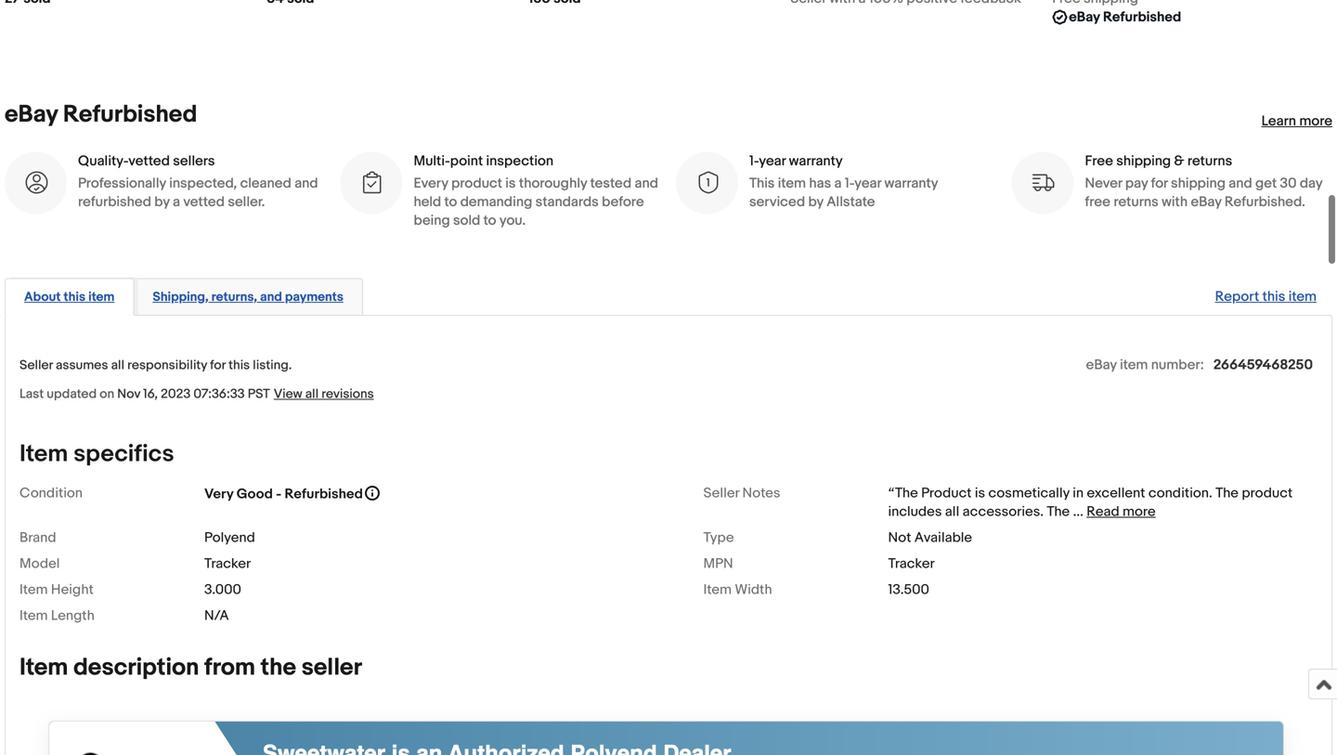 Task type: vqa. For each thing, say whether or not it's contained in the screenshot.
collection beta Link
no



Task type: locate. For each thing, give the bounding box(es) containing it.
0 vertical spatial seller
[[20, 358, 53, 374]]

length
[[51, 608, 95, 624]]

1 vertical spatial returns
[[1114, 194, 1159, 210]]

revisions
[[322, 387, 374, 402]]

1 horizontal spatial year
[[855, 175, 882, 192]]

0 vertical spatial year
[[759, 153, 786, 169]]

number:
[[1152, 357, 1205, 374]]

seller.
[[228, 194, 265, 210]]

responsibility
[[127, 358, 207, 374]]

3 with details__icon image from the left
[[695, 170, 720, 195]]

multi-
[[414, 153, 450, 169]]

None text field
[[267, 0, 314, 8]]

with details__icon image left free
[[1031, 170, 1056, 195]]

more down excellent
[[1123, 504, 1156, 520]]

0 horizontal spatial tracker
[[204, 556, 251, 572]]

16,
[[143, 387, 158, 402]]

0 vertical spatial for
[[1152, 175, 1168, 192]]

item left number:
[[1120, 357, 1148, 374]]

ebay refurbished
[[1069, 9, 1182, 25], [5, 100, 197, 129]]

from
[[204, 654, 255, 682]]

tracker up 13.500
[[889, 556, 935, 572]]

ebay inside free shipping & returns never pay for shipping and get 30 day free returns with ebay refurbished.
[[1191, 194, 1222, 210]]

1 vertical spatial year
[[855, 175, 882, 192]]

-
[[276, 486, 282, 503]]

type
[[704, 530, 734, 546]]

item inside button
[[88, 289, 115, 305]]

0 vertical spatial the
[[1216, 485, 1239, 502]]

1 vertical spatial seller
[[704, 485, 740, 502]]

all
[[111, 358, 124, 374], [305, 387, 319, 402], [945, 504, 960, 520]]

0 vertical spatial warranty
[[789, 153, 843, 169]]

item for item length
[[20, 608, 48, 624]]

this for report
[[1263, 288, 1286, 305]]

you.
[[500, 212, 526, 229]]

with details__icon image for professionally inspected, cleaned and refurbished by a vetted seller.
[[23, 170, 48, 195]]

1 horizontal spatial 1-
[[845, 175, 855, 192]]

0 vertical spatial all
[[111, 358, 124, 374]]

product down point
[[452, 175, 502, 192]]

returns
[[1188, 153, 1233, 169], [1114, 194, 1159, 210]]

tracker down polyend
[[204, 556, 251, 572]]

1 horizontal spatial more
[[1300, 113, 1333, 129]]

seller
[[302, 654, 362, 682]]

1 horizontal spatial seller
[[704, 485, 740, 502]]

0 horizontal spatial is
[[506, 175, 516, 192]]

0 horizontal spatial warranty
[[789, 153, 843, 169]]

0 vertical spatial returns
[[1188, 153, 1233, 169]]

seller up last
[[20, 358, 53, 374]]

is
[[506, 175, 516, 192], [975, 485, 986, 502]]

being
[[414, 212, 450, 229]]

this right the report
[[1263, 288, 1286, 305]]

0 vertical spatial to
[[445, 194, 457, 210]]

"the
[[889, 485, 918, 502]]

0 vertical spatial 1-
[[750, 153, 759, 169]]

the right condition.
[[1216, 485, 1239, 502]]

with details__icon image for every product is thoroughly tested and held to demanding standards before being sold to you.
[[359, 170, 384, 195]]

0 vertical spatial product
[[452, 175, 502, 192]]

for right pay
[[1152, 175, 1168, 192]]

item up serviced
[[778, 175, 806, 192]]

1 by from the left
[[154, 194, 170, 210]]

returns right the &
[[1188, 153, 1233, 169]]

sold
[[453, 212, 481, 229]]

ebay refurbished inside ebay refurbished link
[[1069, 9, 1182, 25]]

item down item length
[[20, 654, 68, 682]]

item for item height
[[20, 582, 48, 598]]

1 horizontal spatial tracker
[[889, 556, 935, 572]]

0 horizontal spatial by
[[154, 194, 170, 210]]

seller notes
[[704, 485, 781, 502]]

0 horizontal spatial for
[[210, 358, 226, 374]]

0 vertical spatial more
[[1300, 113, 1333, 129]]

2023
[[161, 387, 191, 402]]

product
[[452, 175, 502, 192], [1242, 485, 1293, 502]]

0 vertical spatial vetted
[[128, 153, 170, 169]]

0 horizontal spatial all
[[111, 358, 124, 374]]

cleaned
[[240, 175, 292, 192]]

vetted
[[128, 153, 170, 169], [183, 194, 225, 210]]

free
[[1085, 153, 1114, 169]]

1 vertical spatial refurbished
[[63, 100, 197, 129]]

1 tracker from the left
[[204, 556, 251, 572]]

1 vertical spatial all
[[305, 387, 319, 402]]

item right the report
[[1289, 288, 1317, 305]]

sellers
[[173, 153, 215, 169]]

height
[[51, 582, 94, 598]]

get
[[1256, 175, 1277, 192]]

1 with details__icon image from the left
[[23, 170, 48, 195]]

tracker for model
[[204, 556, 251, 572]]

professionally
[[78, 175, 166, 192]]

with details__icon image left the held
[[359, 170, 384, 195]]

this
[[750, 175, 775, 192]]

with details__icon image
[[23, 170, 48, 195], [359, 170, 384, 195], [695, 170, 720, 195], [1031, 170, 1056, 195]]

1 horizontal spatial product
[[1242, 485, 1293, 502]]

0 vertical spatial shipping
[[1117, 153, 1172, 169]]

held
[[414, 194, 441, 210]]

item up "condition" at left bottom
[[20, 440, 68, 469]]

1 vertical spatial warranty
[[885, 175, 938, 192]]

1 vertical spatial more
[[1123, 504, 1156, 520]]

updated
[[47, 387, 97, 402]]

a
[[835, 175, 842, 192], [173, 194, 180, 210]]

product right condition.
[[1242, 485, 1293, 502]]

very good - refurbished
[[204, 486, 363, 503]]

item length
[[20, 608, 95, 624]]

standards
[[536, 194, 599, 210]]

not
[[889, 530, 912, 546]]

all down "product"
[[945, 504, 960, 520]]

tab list
[[5, 274, 1333, 316]]

year
[[759, 153, 786, 169], [855, 175, 882, 192]]

more right learn
[[1300, 113, 1333, 129]]

tracker
[[204, 556, 251, 572], [889, 556, 935, 572]]

to
[[445, 194, 457, 210], [484, 212, 497, 229]]

read more button
[[1087, 504, 1156, 520]]

warranty up has
[[789, 153, 843, 169]]

year up allstate
[[855, 175, 882, 192]]

0 horizontal spatial the
[[1047, 504, 1070, 520]]

learn more
[[1262, 113, 1333, 129]]

and up before
[[635, 175, 659, 192]]

1 horizontal spatial is
[[975, 485, 986, 502]]

this inside button
[[64, 289, 86, 305]]

2 vertical spatial refurbished
[[285, 486, 363, 503]]

2 with details__icon image from the left
[[359, 170, 384, 195]]

item down item height
[[20, 608, 48, 624]]

the left ...
[[1047, 504, 1070, 520]]

serviced
[[750, 194, 806, 210]]

available
[[915, 530, 973, 546]]

product inside "the product is cosmetically in excellent condition. the product includes all accessories. the ...
[[1242, 485, 1293, 502]]

1 vertical spatial vetted
[[183, 194, 225, 210]]

and right cleaned
[[295, 175, 318, 192]]

2 by from the left
[[809, 194, 824, 210]]

1 vertical spatial product
[[1242, 485, 1293, 502]]

item right about
[[88, 289, 115, 305]]

item down mpn
[[704, 582, 732, 598]]

1 horizontal spatial returns
[[1188, 153, 1233, 169]]

1 vertical spatial ebay refurbished
[[5, 100, 197, 129]]

eBay Refurbished text field
[[1069, 8, 1182, 26]]

0 horizontal spatial a
[[173, 194, 180, 210]]

1 vertical spatial is
[[975, 485, 986, 502]]

year up this
[[759, 153, 786, 169]]

2 horizontal spatial all
[[945, 504, 960, 520]]

refurbished
[[1104, 9, 1182, 25], [63, 100, 197, 129], [285, 486, 363, 503]]

point
[[450, 153, 483, 169]]

4 with details__icon image from the left
[[1031, 170, 1056, 195]]

item
[[20, 440, 68, 469], [20, 582, 48, 598], [704, 582, 732, 598], [20, 608, 48, 624], [20, 654, 68, 682]]

all right view at the bottom of the page
[[305, 387, 319, 402]]

for inside free shipping & returns never pay for shipping and get 30 day free returns with ebay refurbished.
[[1152, 175, 1168, 192]]

this left listing.
[[229, 358, 250, 374]]

shipping up pay
[[1117, 153, 1172, 169]]

1-
[[750, 153, 759, 169], [845, 175, 855, 192]]

by down professionally at the top of page
[[154, 194, 170, 210]]

by down has
[[809, 194, 824, 210]]

a right has
[[835, 175, 842, 192]]

1 horizontal spatial ebay refurbished
[[1069, 9, 1182, 25]]

warranty
[[789, 153, 843, 169], [885, 175, 938, 192]]

item for item specifics
[[20, 440, 68, 469]]

2 vertical spatial all
[[945, 504, 960, 520]]

item width
[[704, 582, 772, 598]]

ebay item number: 266459468250
[[1087, 357, 1314, 374]]

seller left notes
[[704, 485, 740, 502]]

None text field
[[5, 0, 51, 8], [529, 0, 581, 8], [791, 0, 1022, 8], [1053, 0, 1139, 8], [5, 0, 51, 8], [529, 0, 581, 8], [791, 0, 1022, 8], [1053, 0, 1139, 8]]

returns down pay
[[1114, 194, 1159, 210]]

vetted up professionally at the top of page
[[128, 153, 170, 169]]

to right the held
[[445, 194, 457, 210]]

2 horizontal spatial refurbished
[[1104, 9, 1182, 25]]

seller
[[20, 358, 53, 374], [704, 485, 740, 502]]

0 vertical spatial ebay refurbished
[[1069, 9, 1182, 25]]

2 horizontal spatial this
[[1263, 288, 1286, 305]]

product inside multi-point inspection every product is thoroughly tested and held to demanding standards before being sold to you.
[[452, 175, 502, 192]]

1- up this
[[750, 153, 759, 169]]

report
[[1216, 288, 1260, 305]]

the
[[261, 654, 296, 682]]

read more
[[1087, 504, 1156, 520]]

payments
[[285, 289, 344, 305]]

with details__icon image left this
[[695, 170, 720, 195]]

and inside quality-vetted sellers professionally inspected, cleaned and refurbished by a vetted seller.
[[295, 175, 318, 192]]

0 horizontal spatial seller
[[20, 358, 53, 374]]

shipping
[[1117, 153, 1172, 169], [1171, 175, 1226, 192]]

2 tracker from the left
[[889, 556, 935, 572]]

0 vertical spatial is
[[506, 175, 516, 192]]

vetted down inspected,
[[183, 194, 225, 210]]

by inside quality-vetted sellers professionally inspected, cleaned and refurbished by a vetted seller.
[[154, 194, 170, 210]]

shipping down the &
[[1171, 175, 1226, 192]]

0 horizontal spatial product
[[452, 175, 502, 192]]

and right returns,
[[260, 289, 282, 305]]

this
[[1263, 288, 1286, 305], [64, 289, 86, 305], [229, 358, 250, 374]]

1 horizontal spatial for
[[1152, 175, 1168, 192]]

is up demanding
[[506, 175, 516, 192]]

1- up allstate
[[845, 175, 855, 192]]

is up 'accessories.'
[[975, 485, 986, 502]]

tab list containing about this item
[[5, 274, 1333, 316]]

warranty right has
[[885, 175, 938, 192]]

item down model
[[20, 582, 48, 598]]

more for learn more
[[1300, 113, 1333, 129]]

to down demanding
[[484, 212, 497, 229]]

item description from the seller
[[20, 654, 362, 682]]

for up 07:36:33 at bottom
[[210, 358, 226, 374]]

1 vertical spatial a
[[173, 194, 180, 210]]

266459468250
[[1214, 357, 1314, 374]]

and left get
[[1229, 175, 1253, 192]]

a down inspected,
[[173, 194, 180, 210]]

0 horizontal spatial this
[[64, 289, 86, 305]]

in
[[1073, 485, 1084, 502]]

and
[[295, 175, 318, 192], [635, 175, 659, 192], [1229, 175, 1253, 192], [260, 289, 282, 305]]

this right about
[[64, 289, 86, 305]]

0 vertical spatial a
[[835, 175, 842, 192]]

with details__icon image left refurbished
[[23, 170, 48, 195]]

1 vertical spatial to
[[484, 212, 497, 229]]

1 horizontal spatial a
[[835, 175, 842, 192]]

nov
[[117, 387, 140, 402]]

all up the on at the left
[[111, 358, 124, 374]]

seller for seller notes
[[704, 485, 740, 502]]

1 horizontal spatial by
[[809, 194, 824, 210]]

by inside 1-year warranty this item has a 1-year warranty serviced by allstate
[[809, 194, 824, 210]]

condition.
[[1149, 485, 1213, 502]]

1 vertical spatial 1-
[[845, 175, 855, 192]]

0 vertical spatial refurbished
[[1104, 9, 1182, 25]]

shipping,
[[153, 289, 209, 305]]

0 horizontal spatial more
[[1123, 504, 1156, 520]]

about
[[24, 289, 61, 305]]



Task type: describe. For each thing, give the bounding box(es) containing it.
1 horizontal spatial this
[[229, 358, 250, 374]]

free
[[1085, 194, 1111, 210]]

quality-
[[78, 153, 128, 169]]

width
[[735, 582, 772, 598]]

30
[[1281, 175, 1297, 192]]

refurbished.
[[1225, 194, 1306, 210]]

1 horizontal spatial warranty
[[885, 175, 938, 192]]

0 horizontal spatial refurbished
[[63, 100, 197, 129]]

with details__icon image for never pay for shipping and get 30 day free returns with ebay refurbished.
[[1031, 170, 1056, 195]]

"the product is cosmetically in excellent condition. the product includes all accessories. the ...
[[889, 485, 1293, 520]]

learn more link
[[1262, 113, 1333, 129]]

item specifics
[[20, 440, 174, 469]]

0 horizontal spatial year
[[759, 153, 786, 169]]

shipping, returns, and payments
[[153, 289, 344, 305]]

seller for seller assumes all responsibility for this listing.
[[20, 358, 53, 374]]

pay
[[1126, 175, 1148, 192]]

notes
[[743, 485, 781, 502]]

report this item link
[[1206, 279, 1327, 314]]

every
[[414, 175, 448, 192]]

report this item
[[1216, 288, 1317, 305]]

item for item width
[[704, 582, 732, 598]]

more for read more
[[1123, 504, 1156, 520]]

1 horizontal spatial vetted
[[183, 194, 225, 210]]

13.500
[[889, 582, 930, 598]]

1 horizontal spatial refurbished
[[285, 486, 363, 503]]

about this item
[[24, 289, 115, 305]]

and inside button
[[260, 289, 282, 305]]

...
[[1073, 504, 1084, 520]]

tracker for mpn
[[889, 556, 935, 572]]

1-year warranty this item has a 1-year warranty serviced by allstate
[[750, 153, 938, 210]]

this for about
[[64, 289, 86, 305]]

3.000
[[204, 582, 241, 598]]

refurbished
[[78, 194, 151, 210]]

includes
[[889, 504, 942, 520]]

on
[[100, 387, 114, 402]]

item inside 1-year warranty this item has a 1-year warranty serviced by allstate
[[778, 175, 806, 192]]

view
[[274, 387, 302, 402]]

has
[[809, 175, 832, 192]]

about this item button
[[24, 288, 115, 306]]

0 horizontal spatial returns
[[1114, 194, 1159, 210]]

free shipping & returns never pay for shipping and get 30 day free returns with ebay refurbished.
[[1085, 153, 1323, 210]]

1 horizontal spatial to
[[484, 212, 497, 229]]

0 horizontal spatial to
[[445, 194, 457, 210]]

1 horizontal spatial the
[[1216, 485, 1239, 502]]

returns,
[[211, 289, 257, 305]]

ebay inside text box
[[1069, 9, 1100, 25]]

cosmetically
[[989, 485, 1070, 502]]

mpn
[[704, 556, 733, 572]]

a inside quality-vetted sellers professionally inspected, cleaned and refurbished by a vetted seller.
[[173, 194, 180, 210]]

&
[[1175, 153, 1185, 169]]

n/a
[[204, 608, 229, 624]]

seller assumes all responsibility for this listing.
[[20, 358, 292, 374]]

good
[[237, 486, 273, 503]]

item height
[[20, 582, 94, 598]]

0 horizontal spatial 1-
[[750, 153, 759, 169]]

model
[[20, 556, 60, 572]]

condition
[[20, 485, 83, 502]]

last updated on nov 16, 2023 07:36:33 pst view all revisions
[[20, 387, 374, 402]]

with
[[1162, 194, 1188, 210]]

listing.
[[253, 358, 292, 374]]

all inside "the product is cosmetically in excellent condition. the product includes all accessories. the ...
[[945, 504, 960, 520]]

and inside multi-point inspection every product is thoroughly tested and held to demanding standards before being sold to you.
[[635, 175, 659, 192]]

07:36:33
[[194, 387, 245, 402]]

0 horizontal spatial vetted
[[128, 153, 170, 169]]

is inside multi-point inspection every product is thoroughly tested and held to demanding standards before being sold to you.
[[506, 175, 516, 192]]

read
[[1087, 504, 1120, 520]]

item for item description from the seller
[[20, 654, 68, 682]]

1 horizontal spatial all
[[305, 387, 319, 402]]

accessories.
[[963, 504, 1044, 520]]

1 vertical spatial shipping
[[1171, 175, 1226, 192]]

description
[[73, 654, 199, 682]]

inspection
[[486, 153, 554, 169]]

multi-point inspection every product is thoroughly tested and held to demanding standards before being sold to you.
[[414, 153, 659, 229]]

tested
[[590, 175, 632, 192]]

learn
[[1262, 113, 1297, 129]]

assumes
[[56, 358, 108, 374]]

last
[[20, 387, 44, 402]]

polyend
[[204, 530, 255, 546]]

not available
[[889, 530, 973, 546]]

thoroughly
[[519, 175, 587, 192]]

specifics
[[73, 440, 174, 469]]

view all revisions link
[[270, 386, 374, 402]]

with details__icon image for this item has a 1-year warranty serviced by allstate
[[695, 170, 720, 195]]

refurbished inside ebay refurbished text box
[[1104, 9, 1182, 25]]

demanding
[[461, 194, 533, 210]]

excellent
[[1087, 485, 1146, 502]]

and inside free shipping & returns never pay for shipping and get 30 day free returns with ebay refurbished.
[[1229, 175, 1253, 192]]

0 horizontal spatial ebay refurbished
[[5, 100, 197, 129]]

never
[[1085, 175, 1123, 192]]

shipping, returns, and payments button
[[153, 288, 344, 306]]

brand
[[20, 530, 56, 546]]

before
[[602, 194, 644, 210]]

1 vertical spatial the
[[1047, 504, 1070, 520]]

a inside 1-year warranty this item has a 1-year warranty serviced by allstate
[[835, 175, 842, 192]]

day
[[1300, 175, 1323, 192]]

pst
[[248, 387, 270, 402]]

allstate
[[827, 194, 875, 210]]

ebay refurbished link
[[1053, 0, 1296, 26]]

very
[[204, 486, 234, 503]]

is inside "the product is cosmetically in excellent condition. the product includes all accessories. the ...
[[975, 485, 986, 502]]

1 vertical spatial for
[[210, 358, 226, 374]]

product
[[922, 485, 972, 502]]



